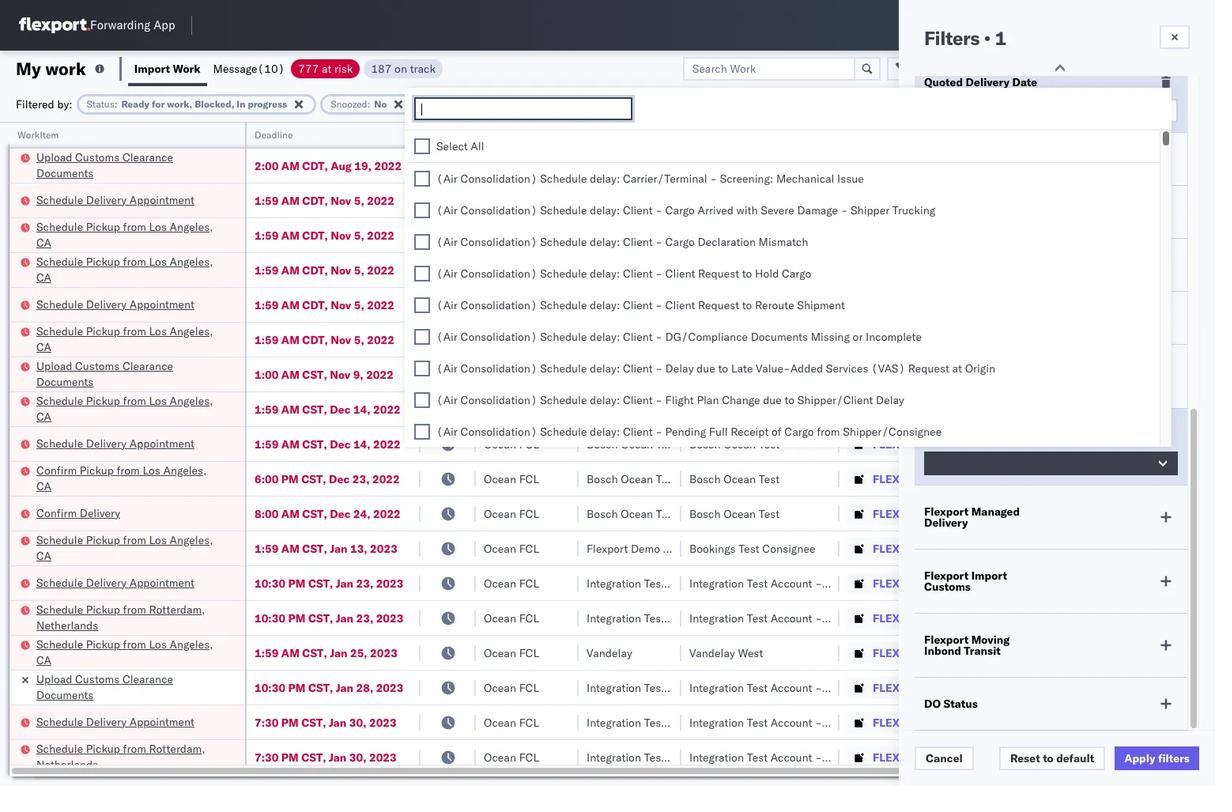 Task type: vqa. For each thing, say whether or not it's contained in the screenshot.
12:00 Am Pdt, Aug 19, 2022
no



Task type: locate. For each thing, give the bounding box(es) containing it.
6:00
[[255, 472, 279, 486]]

demo left the bookings
[[631, 541, 661, 556]]

1 vertical spatial 10:30
[[255, 611, 286, 625]]

cancel
[[926, 751, 963, 766]]

delay: for hold
[[590, 267, 620, 281]]

maeu9408431 down 'maeu9736123'
[[1077, 611, 1157, 625]]

1 vertical spatial ready
[[925, 364, 957, 378]]

fcl for schedule delivery appointment link related to flex-1889466
[[519, 437, 539, 451]]

777 at risk
[[298, 61, 353, 76]]

2 : from the left
[[368, 98, 370, 110]]

file exception
[[945, 61, 1019, 76]]

2 5, from the top
[[354, 228, 364, 242]]

2 vertical spatial upload customs clearance documents
[[36, 672, 173, 702]]

1 flex-2130384 from the top
[[873, 715, 955, 730]]

flexport inside the flexport import customs
[[925, 569, 969, 583]]

2 vertical spatial lhuu7894563,
[[975, 506, 1056, 520]]

ocean fcl for schedule delivery appointment link related to flex-2130384
[[484, 715, 539, 730]]

message (10)
[[213, 61, 285, 76]]

to left hold
[[743, 267, 753, 281]]

zimu3048342 up apply
[[1077, 715, 1153, 730]]

schedule pickup from rotterdam, netherlands link for 10:30
[[36, 602, 225, 633]]

2 lagerfeld from the top
[[849, 611, 896, 625]]

0 vertical spatial flex-2130384
[[873, 715, 955, 730]]

karl
[[825, 576, 846, 590], [825, 611, 846, 625], [825, 681, 846, 695], [825, 715, 846, 730], [825, 750, 846, 764]]

deadline up "2:00"
[[255, 129, 293, 141]]

bosch
[[587, 193, 618, 208], [690, 193, 721, 208], [587, 228, 618, 242], [690, 228, 721, 242], [587, 263, 618, 277], [690, 263, 721, 277], [587, 298, 618, 312], [690, 298, 721, 312], [587, 333, 618, 347], [690, 333, 721, 347], [587, 367, 618, 382], [690, 367, 721, 382], [587, 402, 618, 416], [690, 402, 721, 416], [587, 437, 618, 451], [690, 437, 721, 451], [587, 472, 618, 486], [690, 472, 721, 486], [587, 507, 618, 521], [690, 507, 721, 521]]

1 uetu5238478 from the top
[[1059, 437, 1136, 451]]

ca inside confirm pickup from los angeles, ca
[[36, 479, 51, 493]]

flex-1893174 button
[[848, 537, 959, 560], [848, 537, 959, 560]]

resize handle column header
[[226, 123, 245, 786], [402, 123, 421, 786], [457, 123, 476, 786], [560, 123, 579, 786], [663, 123, 682, 786], [821, 123, 840, 786], [948, 123, 967, 786], [1050, 123, 1069, 786], [1175, 123, 1194, 786]]

2 cdt, from the top
[[302, 193, 328, 208]]

1889466 left "type"
[[907, 437, 955, 451]]

flex-1846748 down incomplete in the top of the page
[[873, 367, 955, 382]]

1 vertical spatial 7:30
[[255, 750, 279, 764]]

Search Shipments (/) text field
[[913, 13, 1065, 37]]

1889466 for confirm pickup from los angeles, ca
[[907, 472, 955, 486]]

from inside confirm pickup from los angeles, ca
[[117, 463, 140, 477]]

to right reset on the right bottom of page
[[1043, 751, 1054, 766]]

vandelay for vandelay
[[587, 646, 633, 660]]

8 consolidation) from the top
[[461, 393, 538, 407]]

upload customs clearance documents link for 2:00 am cdt, aug 19, 2022
[[36, 149, 225, 181]]

flex-1889466 up "flex-1893174"
[[873, 507, 955, 521]]

list box
[[405, 131, 1160, 786]]

appointment for flex-2130384
[[130, 715, 195, 729]]

8 resize handle column header from the left
[[1050, 123, 1069, 786]]

at
[[322, 61, 332, 76], [953, 361, 963, 376]]

2 vertical spatial flex-1846748
[[873, 367, 955, 382]]

demo for bookings
[[631, 541, 661, 556]]

zimu3048342 for schedule pickup from rotterdam, netherlands
[[1077, 750, 1153, 764]]

2 vertical spatial flex-2130387
[[873, 681, 955, 695]]

1 schedule pickup from rotterdam, netherlands from the top
[[36, 602, 205, 632]]

(air for (air consolidation) schedule delay: client - cargo declaration mismatch
[[437, 235, 458, 249]]

1 vertical spatial upload customs clearance documents link
[[36, 358, 225, 390]]

flex- for flex-1846748's schedule delivery appointment link
[[873, 193, 907, 208]]

track
[[410, 61, 436, 76]]

2022 for schedule pickup from los angeles, ca button related to flex-1889466
[[373, 402, 401, 416]]

name
[[615, 129, 640, 141]]

1889466 up exception
[[907, 402, 955, 416]]

cdt, for schedule delivery appointment button related to flex-1846748
[[302, 193, 328, 208]]

flex-1846748 button
[[848, 189, 959, 212], [848, 189, 959, 212], [848, 329, 959, 351], [848, 329, 959, 351], [848, 363, 959, 386], [848, 363, 959, 386]]

1 vertical spatial status
[[944, 697, 978, 711]]

flexport demo consignee for bookings
[[587, 541, 717, 556]]

flex-1846748
[[873, 193, 955, 208], [873, 333, 955, 347], [873, 367, 955, 382]]

ocean fcl
[[484, 159, 539, 173], [484, 193, 539, 208], [484, 228, 539, 242], [484, 263, 539, 277], [484, 298, 539, 312], [484, 333, 539, 347], [484, 367, 539, 382], [484, 402, 539, 416], [484, 437, 539, 451], [484, 472, 539, 486], [484, 507, 539, 521], [484, 541, 539, 556], [484, 576, 539, 590], [484, 611, 539, 625], [484, 646, 539, 660], [484, 681, 539, 695], [484, 715, 539, 730], [484, 750, 539, 764]]

consignee inside button
[[690, 129, 735, 141]]

3 1846748 from the top
[[907, 367, 955, 382]]

1 5, from the top
[[354, 193, 364, 208]]

bookings test consignee
[[690, 541, 816, 556]]

3 flex- from the top
[[873, 333, 907, 347]]

0 vertical spatial upload customs clearance documents button
[[36, 149, 225, 182]]

ocean fcl for 1:00 am cst, nov 9, 2022's the upload customs clearance documents link
[[484, 367, 539, 382]]

2022 for flex-1846748's schedule pickup from los angeles, ca button
[[367, 333, 395, 347]]

pickup
[[86, 220, 120, 234], [86, 254, 120, 269], [86, 324, 120, 338], [86, 394, 120, 408], [80, 463, 114, 477], [86, 533, 120, 547], [86, 602, 120, 617], [86, 637, 120, 651], [86, 742, 120, 756]]

angeles,
[[170, 220, 213, 234], [170, 254, 213, 269], [170, 324, 213, 338], [170, 394, 213, 408], [163, 463, 207, 477], [170, 533, 213, 547], [170, 637, 213, 651]]

flex-1662119
[[873, 646, 955, 660]]

dec
[[330, 402, 351, 416], [330, 437, 351, 451], [329, 472, 350, 486], [330, 507, 351, 521]]

2130387 for schedule delivery appointment
[[907, 576, 955, 590]]

0 vertical spatial 10:30
[[255, 576, 286, 590]]

rotterdam, for 10:30 pm cst, jan 23, 2023
[[149, 602, 205, 617]]

0 vertical spatial rotterdam,
[[149, 602, 205, 617]]

client inside button
[[587, 129, 613, 141]]

1846748 up ready for customs clearance
[[907, 333, 955, 347]]

due right the change
[[763, 393, 782, 407]]

1 : from the left
[[114, 98, 117, 110]]

lagerfeld for schedule pickup from rotterdam, netherlands button for 7:30 pm cst, jan 30, 2023
[[849, 750, 896, 764]]

10:30 pm cst, jan 23, 2023
[[255, 576, 404, 590], [255, 611, 404, 625]]

nov for 2nd schedule pickup from los angeles, ca link
[[331, 263, 351, 277]]

0 vertical spatial date
[[1013, 75, 1038, 89]]

10 flex- from the top
[[873, 576, 907, 590]]

11 am from the top
[[281, 541, 300, 556]]

None text field
[[420, 103, 631, 116]]

2130384
[[907, 715, 955, 730], [907, 750, 955, 764]]

10:30 down 1:59 am cst, jan 13, 2023
[[255, 576, 286, 590]]

1 vertical spatial request
[[698, 298, 740, 312]]

1 vertical spatial 14,
[[353, 437, 371, 451]]

2 vertical spatial gvcu5265864
[[975, 680, 1052, 694]]

flex-1660288
[[873, 159, 955, 173]]

lhuu7894563, for 1:59 am cst, dec 14, 2022
[[975, 437, 1056, 451]]

0 vertical spatial netherlands
[[36, 618, 98, 632]]

1 vertical spatial schedule pickup from rotterdam, netherlands button
[[36, 741, 225, 774]]

delivery inside button
[[80, 506, 120, 520]]

reset
[[1011, 751, 1041, 766]]

23,
[[353, 472, 370, 486], [356, 576, 374, 590], [356, 611, 374, 625]]

0 vertical spatial confirm
[[36, 463, 77, 477]]

client for (air consolidation) schedule delay: client - cargo declaration mismatch
[[623, 235, 653, 249]]

ocean fcl for flex-1662119 schedule pickup from los angeles, ca link
[[484, 646, 539, 660]]

7:30
[[255, 715, 279, 730], [255, 750, 279, 764]]

1 vertical spatial confirm
[[36, 506, 77, 520]]

flex-1846748 down flex-1660288
[[873, 193, 955, 208]]

action
[[1160, 61, 1195, 76]]

in
[[237, 98, 246, 110]]

14,
[[353, 402, 371, 416], [353, 437, 371, 451]]

my work
[[16, 57, 86, 79]]

1 horizontal spatial ready
[[925, 364, 957, 378]]

2 maeu9408431 from the top
[[1077, 681, 1157, 695]]

confirm up confirm delivery
[[36, 463, 77, 477]]

confirm down confirm pickup from los angeles, ca
[[36, 506, 77, 520]]

2130387 up the 1662119
[[907, 611, 955, 625]]

2 vertical spatial upload customs clearance documents link
[[36, 671, 225, 703]]

3 (air from the top
[[437, 235, 458, 249]]

hlxu6269489,
[[1059, 193, 1140, 207], [1059, 228, 1140, 242], [1059, 263, 1140, 277], [1059, 297, 1140, 312], [1059, 332, 1140, 346], [1059, 367, 1140, 381]]

1 zimu3048342 from the top
[[1077, 715, 1153, 730]]

0 vertical spatial upload
[[36, 150, 72, 164]]

los inside confirm pickup from los angeles, ca
[[143, 463, 160, 477]]

1 (air from the top
[[437, 172, 458, 186]]

2 demo from the top
[[631, 541, 661, 556]]

lhuu7894563, uetu5238478 for 8:00 am cst, dec 24, 2022
[[975, 506, 1136, 520]]

demo down name
[[631, 159, 661, 173]]

6 ocean fcl from the top
[[484, 333, 539, 347]]

2 vertical spatial 23,
[[356, 611, 374, 625]]

187 on track
[[371, 61, 436, 76]]

2022 for confirm pickup from los angeles, ca button at the bottom of the page
[[373, 472, 400, 486]]

8 fcl from the top
[[519, 402, 539, 416]]

am for flex-1662119 schedule pickup from los angeles, ca link
[[281, 646, 300, 660]]

30,
[[349, 715, 367, 730], [349, 750, 367, 764]]

1 vertical spatial due
[[763, 393, 782, 407]]

1 vertical spatial upload customs clearance documents button
[[36, 358, 225, 391]]

gvcu5265864
[[975, 576, 1052, 590], [975, 611, 1052, 625], [975, 680, 1052, 694]]

consolidation) for (air consolidation) schedule delay: client - delay due to late value-added services (vas) request at origin
[[461, 361, 538, 376]]

1889466 for schedule delivery appointment
[[907, 437, 955, 451]]

to left "late"
[[719, 361, 729, 376]]

schedule pickup from los angeles, ca button for flex-1846748
[[36, 323, 225, 356]]

am for schedule delivery appointment link related to flex-1889466
[[281, 437, 300, 451]]

delivery inside flexport managed delivery
[[925, 516, 969, 530]]

2 fcl from the top
[[519, 193, 539, 208]]

8 delay: from the top
[[590, 393, 620, 407]]

1 netherlands from the top
[[36, 618, 98, 632]]

1 2130384 from the top
[[907, 715, 955, 730]]

5,
[[354, 193, 364, 208], [354, 228, 364, 242], [354, 263, 364, 277], [354, 298, 364, 312], [354, 333, 364, 347]]

4 (air from the top
[[437, 267, 458, 281]]

3 ceau7522281, from the top
[[975, 263, 1056, 277]]

2 integration from the top
[[690, 611, 744, 625]]

5 schedule pickup from los angeles, ca from the top
[[36, 533, 213, 563]]

14, for schedule delivery appointment
[[353, 437, 371, 451]]

0 vertical spatial due
[[697, 361, 716, 376]]

karl for schedule delivery appointment button for flex-2130384
[[825, 715, 846, 730]]

23, up 25,
[[356, 611, 374, 625]]

nyku9743990 for schedule pickup from rotterdam, netherlands
[[975, 750, 1052, 764]]

5 5, from the top
[[354, 333, 364, 347]]

request left for on the right of page
[[909, 361, 950, 376]]

23, down 13,
[[356, 576, 374, 590]]

nyku9743990
[[975, 715, 1052, 729], [975, 750, 1052, 764]]

8 flex- from the top
[[873, 507, 907, 521]]

1 horizontal spatial import
[[972, 569, 1008, 583]]

1:59 for schedule pickup from los angeles, ca button related to flex-1889466
[[255, 402, 279, 416]]

5 integration from the top
[[690, 750, 744, 764]]

delivery for schedule delivery appointment button related to flex-2130387
[[86, 575, 127, 590]]

2 flex-1846748 from the top
[[873, 333, 955, 347]]

import left work
[[134, 61, 170, 76]]

numbers up ymluw236679313
[[1135, 129, 1174, 141]]

for
[[152, 98, 165, 110]]

7 resize handle column header from the left
[[948, 123, 967, 786]]

1 vertical spatial flex-1846748
[[873, 333, 955, 347]]

fcl for the upload customs clearance documents link related to 2:00 am cdt, aug 19, 2022
[[519, 159, 539, 173]]

account for schedule delivery appointment button for flex-2130384
[[771, 715, 813, 730]]

gvcu5265864 down msdu7304509
[[975, 576, 1052, 590]]

client for (air consolidation) schedule delay: client - dg/compliance documents missing or incomplete
[[623, 330, 653, 344]]

23, up 24,
[[353, 472, 370, 486]]

1 schedule pickup from rotterdam, netherlands button from the top
[[36, 602, 225, 635]]

1 vertical spatial upload
[[36, 359, 72, 373]]

2 vertical spatial 1846748
[[907, 367, 955, 382]]

0 vertical spatial at
[[322, 61, 332, 76]]

vandelay
[[587, 646, 633, 660], [690, 646, 735, 660]]

None checkbox
[[414, 138, 430, 154], [414, 234, 430, 250], [414, 329, 430, 345], [414, 392, 430, 408], [414, 138, 430, 154], [414, 234, 430, 250], [414, 329, 430, 345], [414, 392, 430, 408]]

1889466 up the 1893174
[[907, 507, 955, 521]]

from for confirm pickup from los angeles, ca button at the bottom of the page
[[117, 463, 140, 477]]

documents for the upload customs clearance documents link related to 2:00 am cdt, aug 19, 2022
[[36, 166, 94, 180]]

1:59 am cst, dec 14, 2022 up 6:00 pm cst, dec 23, 2022
[[255, 437, 401, 451]]

0 vertical spatial 1846748
[[907, 193, 955, 208]]

consolidation)
[[461, 172, 538, 186], [461, 203, 538, 218], [461, 235, 538, 249], [461, 267, 538, 281], [461, 298, 538, 312], [461, 330, 538, 344], [461, 361, 538, 376], [461, 393, 538, 407], [461, 425, 538, 439]]

1 schedule delivery appointment link from the top
[[36, 192, 195, 208]]

1 integration from the top
[[690, 576, 744, 590]]

flex-1846748 for documents
[[873, 367, 955, 382]]

gvcu5265864 down the abcd1234560
[[975, 680, 1052, 694]]

delay: for of
[[590, 425, 620, 439]]

lhuu7894563, uetu5238478 for 6:00 pm cst, dec 23, 2022
[[975, 471, 1136, 486]]

1 vertical spatial flexport demo consignee
[[587, 541, 717, 556]]

schedule delivery appointment for flex-2130387
[[36, 575, 195, 590]]

0 vertical spatial 2130387
[[907, 576, 955, 590]]

4 ocean fcl from the top
[[484, 263, 539, 277]]

:
[[114, 98, 117, 110], [368, 98, 370, 110]]

0 vertical spatial maeu9408431
[[1077, 611, 1157, 625]]

0 horizontal spatial delay
[[666, 361, 694, 376]]

delay down (vas)
[[876, 393, 905, 407]]

14, for schedule pickup from los angeles, ca
[[353, 402, 371, 416]]

1889466 down exception
[[907, 472, 955, 486]]

1 vertical spatial 2130384
[[907, 750, 955, 764]]

0 vertical spatial 30,
[[349, 715, 367, 730]]

11 fcl from the top
[[519, 507, 539, 521]]

flex-1889466 left "type"
[[873, 437, 955, 451]]

2 flex-2130387 from the top
[[873, 611, 955, 625]]

upload customs clearance documents button for 2:00 am cdt, aug 19, 2022
[[36, 149, 225, 182]]

schedule pickup from los angeles, ca link
[[36, 219, 225, 250], [36, 254, 225, 285], [36, 323, 225, 355], [36, 393, 225, 424], [36, 532, 225, 564], [36, 636, 225, 668]]

0 vertical spatial flexport demo consignee
[[587, 159, 717, 173]]

2 schedule pickup from rotterdam, netherlands link from the top
[[36, 741, 225, 772]]

1 vertical spatial 1:59 am cst, dec 14, 2022
[[255, 437, 401, 451]]

0 horizontal spatial vandelay
[[587, 646, 633, 660]]

ceau7522281,
[[975, 193, 1056, 207], [975, 228, 1056, 242], [975, 263, 1056, 277], [975, 297, 1056, 312], [975, 332, 1056, 346], [975, 367, 1056, 381]]

7 delay: from the top
[[590, 361, 620, 376]]

4 cdt, from the top
[[302, 263, 328, 277]]

zimu3048342 left filters
[[1077, 750, 1153, 764]]

delay up flight
[[666, 361, 694, 376]]

14, up 6:00 pm cst, dec 23, 2022
[[353, 437, 371, 451]]

10 ocean fcl from the top
[[484, 472, 539, 486]]

5 schedule pickup from los angeles, ca link from the top
[[36, 532, 225, 564]]

: up workitem button
[[114, 98, 117, 110]]

1 vertical spatial 7:30 pm cst, jan 30, 2023
[[255, 750, 397, 764]]

2 vertical spatial 2130387
[[907, 681, 955, 695]]

1846748 for los
[[907, 333, 955, 347]]

0 vertical spatial 7:30
[[255, 715, 279, 730]]

numbers for mbl/mawb numbers
[[1135, 129, 1174, 141]]

1 ocean fcl from the top
[[484, 159, 539, 173]]

2 vertical spatial uetu5238478
[[1059, 506, 1136, 520]]

None checkbox
[[414, 171, 430, 187], [414, 202, 430, 218], [414, 266, 430, 282], [414, 297, 430, 313], [414, 361, 430, 377], [414, 424, 430, 440], [414, 171, 430, 187], [414, 202, 430, 218], [414, 266, 430, 282], [414, 297, 430, 313], [414, 361, 430, 377], [414, 424, 430, 440]]

arrival date
[[925, 205, 989, 219]]

schedule delivery appointment button for flex-1889466
[[36, 435, 195, 453]]

2 schedule pickup from rotterdam, netherlands from the top
[[36, 742, 205, 772]]

1 vertical spatial flex-2130387
[[873, 611, 955, 625]]

10:30 for schedule delivery appointment
[[255, 576, 286, 590]]

consignee
[[690, 129, 735, 141], [663, 159, 717, 173], [663, 541, 717, 556], [763, 541, 816, 556]]

am for the upload customs clearance documents link related to 2:00 am cdt, aug 19, 2022
[[281, 159, 300, 173]]

dec left 24,
[[330, 507, 351, 521]]

2 1846748 from the top
[[907, 333, 955, 347]]

5 1:59 am cdt, nov 5, 2022 from the top
[[255, 333, 395, 347]]

msdu7304509
[[975, 541, 1055, 555]]

2 vertical spatial upload
[[36, 672, 72, 686]]

default
[[1057, 751, 1095, 766]]

10:30 pm cst, jan 23, 2023 up 1:59 am cst, jan 25, 2023 at left
[[255, 611, 404, 625]]

all
[[471, 139, 484, 153]]

2 vertical spatial lhuu7894563, uetu5238478
[[975, 506, 1136, 520]]

exception type
[[925, 428, 1005, 442]]

3 lhuu7894563, from the top
[[975, 506, 1056, 520]]

0 vertical spatial status
[[87, 98, 114, 110]]

schedule pickup from los angeles, ca for flex-1662119
[[36, 637, 213, 667]]

ocean fcl for schedule delivery appointment link related to flex-1889466
[[484, 437, 539, 451]]

nyku9743990 left default
[[975, 750, 1052, 764]]

flex-2130387 up the do
[[873, 681, 955, 695]]

2 integration test account - karl lagerfeld from the top
[[690, 611, 896, 625]]

10:30 pm cst, jan 23, 2023 down 1:59 am cst, jan 13, 2023
[[255, 576, 404, 590]]

fcl for schedule delivery appointment link related to flex-2130384
[[519, 715, 539, 730]]

ocean fcl for flex-1889466's schedule pickup from los angeles, ca link
[[484, 402, 539, 416]]

3 ocean fcl from the top
[[484, 228, 539, 242]]

to left the reroute on the right of the page
[[743, 298, 753, 312]]

flex
[[848, 129, 866, 141]]

4 abcdefg78456546 from the top
[[1077, 507, 1184, 521]]

3 lhuu7894563, uetu5238478 from the top
[[975, 506, 1136, 520]]

1 vertical spatial demo
[[631, 541, 661, 556]]

lhuu7894563, uetu5238478 for 1:59 am cst, dec 14, 2022
[[975, 437, 1136, 451]]

maeu9736123
[[1077, 541, 1157, 556]]

0 vertical spatial 10:30 pm cst, jan 23, 2023
[[255, 576, 404, 590]]

gvcu5265864 for schedule pickup from rotterdam, netherlands
[[975, 611, 1052, 625]]

1 vertical spatial netherlands
[[36, 757, 98, 772]]

date right arrival
[[963, 205, 989, 219]]

14, down the 9,
[[353, 402, 371, 416]]

2 upload customs clearance documents link from the top
[[36, 358, 225, 390]]

abcdefg78456546 for confirm pickup from los angeles, ca
[[1077, 472, 1184, 486]]

0 vertical spatial schedule pickup from rotterdam, netherlands button
[[36, 602, 225, 635]]

blocked,
[[195, 98, 234, 110]]

5 account from the top
[[771, 750, 813, 764]]

numbers inside 'container numbers'
[[975, 135, 1014, 147]]

maeu9408431 up apply
[[1077, 681, 1157, 695]]

work
[[45, 57, 86, 79]]

cst,
[[302, 367, 327, 382], [302, 402, 327, 416], [302, 437, 327, 451], [302, 472, 326, 486], [302, 507, 327, 521], [302, 541, 327, 556], [308, 576, 333, 590], [308, 611, 333, 625], [302, 646, 327, 660], [308, 681, 333, 695], [302, 715, 326, 730], [302, 750, 326, 764]]

1:59 for second schedule delivery appointment button from the top
[[255, 298, 279, 312]]

1 horizontal spatial numbers
[[1135, 129, 1174, 141]]

0 vertical spatial 1:59 am cst, dec 14, 2022
[[255, 402, 401, 416]]

batch action
[[1127, 61, 1195, 76]]

0 vertical spatial nyku9743990
[[975, 715, 1052, 729]]

los for schedule pickup from los angeles, ca button related to flex-1889466
[[149, 394, 167, 408]]

0 vertical spatial deadline
[[255, 129, 293, 141]]

schedule pickup from rotterdam, netherlands button
[[36, 602, 225, 635], [36, 741, 225, 774]]

ready left for on the right of page
[[925, 364, 957, 378]]

date up "container numbers" button
[[1013, 75, 1038, 89]]

5 hlxu6269489, from the top
[[1059, 332, 1140, 346]]

10:30 up 1:59 am cst, jan 25, 2023 at left
[[255, 611, 286, 625]]

1 vertical spatial nyku9743990
[[975, 750, 1052, 764]]

1 horizontal spatial vandelay
[[690, 646, 735, 660]]

flex id
[[848, 129, 878, 141]]

6 schedule pickup from los angeles, ca from the top
[[36, 637, 213, 667]]

2 ocean fcl from the top
[[484, 193, 539, 208]]

-
[[690, 159, 697, 173], [697, 159, 703, 173], [711, 172, 717, 186], [656, 203, 663, 218], [841, 203, 848, 218], [656, 235, 663, 249], [656, 267, 663, 281], [656, 298, 663, 312], [656, 330, 663, 344], [656, 361, 663, 376], [656, 393, 663, 407], [656, 425, 663, 439], [816, 576, 823, 590], [816, 611, 823, 625], [816, 681, 823, 695], [816, 715, 823, 730], [816, 750, 823, 764]]

flex-2130387 down "flex-1893174"
[[873, 576, 955, 590]]

10 fcl from the top
[[519, 472, 539, 486]]

0 horizontal spatial deadline
[[255, 129, 293, 141]]

1 1:59 am cdt, nov 5, 2022 from the top
[[255, 193, 395, 208]]

1:59 am cdt, nov 5, 2022 for 6th schedule pickup from los angeles, ca link from the bottom
[[255, 228, 395, 242]]

status up workitem button
[[87, 98, 114, 110]]

resize handle column header for flex id
[[948, 123, 967, 786]]

quoted
[[925, 75, 964, 89]]

8 am from the top
[[281, 402, 300, 416]]

1 nyku9743990 from the top
[[975, 715, 1052, 729]]

2130387 down the 1893174
[[907, 576, 955, 590]]

fcl for schedule delivery appointment link associated with flex-2130387
[[519, 576, 539, 590]]

upload customs clearance documents link
[[36, 149, 225, 181], [36, 358, 225, 390], [36, 671, 225, 703]]

1 flex-1889466 from the top
[[873, 402, 955, 416]]

6 1:59 from the top
[[255, 402, 279, 416]]

import work button
[[128, 51, 207, 86]]

1 horizontal spatial delay
[[876, 393, 905, 407]]

0 vertical spatial lhuu7894563,
[[975, 437, 1056, 451]]

numbers down container
[[975, 135, 1014, 147]]

: for status
[[114, 98, 117, 110]]

0 vertical spatial 14,
[[353, 402, 371, 416]]

flex-1889466 for schedule pickup from los angeles, ca
[[873, 402, 955, 416]]

schedule pickup from los angeles, ca link for flex-1662119
[[36, 636, 225, 668]]

1 7:30 pm cst, jan 30, 2023 from the top
[[255, 715, 397, 730]]

(air for (air consolidation) schedule delay: client - client request to reroute shipment
[[437, 298, 458, 312]]

cancel button
[[915, 747, 974, 770]]

1:59 am cst, dec 14, 2022 down 1:00 am cst, nov 9, 2022
[[255, 402, 401, 416]]

ocean fcl for 6th schedule pickup from los angeles, ca link from the bottom
[[484, 228, 539, 242]]

1 vertical spatial lhuu7894563, uetu5238478
[[975, 471, 1136, 486]]

at left origin
[[953, 361, 963, 376]]

flex-1893174
[[873, 541, 955, 556]]

3 abcdefg78456546 from the top
[[1077, 472, 1184, 486]]

zimu3048342
[[1077, 715, 1153, 730], [1077, 750, 1153, 764]]

0 horizontal spatial import
[[134, 61, 170, 76]]

0 horizontal spatial at
[[322, 61, 332, 76]]

ocean fcl for the upload customs clearance documents link related to 2:00 am cdt, aug 19, 2022
[[484, 159, 539, 173]]

due down dg/compliance
[[697, 361, 716, 376]]

8:00
[[255, 507, 279, 521]]

forwarding app
[[90, 18, 175, 33]]

0 vertical spatial upload customs clearance documents link
[[36, 149, 225, 181]]

0 horizontal spatial ready
[[121, 98, 149, 110]]

carrier/terminal
[[623, 172, 708, 186]]

9 fcl from the top
[[519, 437, 539, 451]]

2 ca from the top
[[36, 270, 51, 284]]

from
[[123, 220, 146, 234], [123, 254, 146, 269], [123, 324, 146, 338], [123, 394, 146, 408], [817, 425, 840, 439], [117, 463, 140, 477], [123, 533, 146, 547], [123, 602, 146, 617], [123, 637, 146, 651], [123, 742, 146, 756]]

flex-2130387 up flex-1662119
[[873, 611, 955, 625]]

import down msdu7304509
[[972, 569, 1008, 583]]

1 vertical spatial gvcu5265864
[[975, 611, 1052, 625]]

2130387 up the do
[[907, 681, 955, 695]]

flex-1889466 up shipper/consignee
[[873, 402, 955, 416]]

gvcu5265864 up moving
[[975, 611, 1052, 625]]

0 horizontal spatial numbers
[[975, 135, 1014, 147]]

2 1:59 from the top
[[255, 228, 279, 242]]

ready left for in the top left of the page
[[121, 98, 149, 110]]

1 vertical spatial 1846748
[[907, 333, 955, 347]]

1 horizontal spatial due
[[763, 393, 782, 407]]

(air consolidation) schedule delay: client - client request to hold cargo
[[437, 267, 812, 281]]

2 consolidation) from the top
[[461, 203, 538, 218]]

4 ceau7522281, from the top
[[975, 297, 1056, 312]]

jan for schedule pickup from rotterdam, netherlands button for 7:30 pm cst, jan 30, 2023
[[329, 750, 347, 764]]

integration test account - karl lagerfeld for schedule delivery appointment button related to flex-2130387
[[690, 576, 896, 590]]

at left risk
[[322, 61, 332, 76]]

filters
[[925, 26, 980, 50]]

container numbers
[[975, 123, 1017, 147]]

4 ca from the top
[[36, 409, 51, 424]]

confirm delivery button
[[36, 505, 120, 522]]

5 consolidation) from the top
[[461, 298, 538, 312]]

flex-1846748 up (vas)
[[873, 333, 955, 347]]

2 1:59 am cdt, nov 5, 2022 from the top
[[255, 228, 395, 242]]

status right the do
[[944, 697, 978, 711]]

dec up 8:00 am cst, dec 24, 2022
[[329, 472, 350, 486]]

request up dg/compliance
[[698, 298, 740, 312]]

flex-1889466 down shipper/consignee
[[873, 472, 955, 486]]

3 flex-1846748 from the top
[[873, 367, 955, 382]]

select
[[437, 139, 468, 153]]

3 schedule pickup from los angeles, ca button from the top
[[36, 323, 225, 356]]

apply
[[1125, 751, 1156, 766]]

1 vertical spatial schedule pickup from rotterdam, netherlands link
[[36, 741, 225, 772]]

0 vertical spatial 23,
[[353, 472, 370, 486]]

nov for flex-1846748's schedule delivery appointment link
[[331, 193, 351, 208]]

6 am from the top
[[281, 333, 300, 347]]

pm
[[281, 472, 299, 486], [288, 576, 306, 590], [288, 611, 306, 625], [288, 681, 306, 695], [281, 715, 299, 730], [281, 750, 299, 764]]

schedule pickup from los angeles, ca for flex-1893174
[[36, 533, 213, 563]]

0 vertical spatial ready
[[121, 98, 149, 110]]

deadline inside button
[[255, 129, 293, 141]]

0 vertical spatial schedule pickup from rotterdam, netherlands
[[36, 602, 205, 632]]

3 appointment from the top
[[130, 436, 195, 450]]

1846748 left for on the right of page
[[907, 367, 955, 382]]

0 vertical spatial zimu3048342
[[1077, 715, 1153, 730]]

fcl for confirm pickup from los angeles, ca link
[[519, 472, 539, 486]]

7:30 pm cst, jan 30, 2023
[[255, 715, 397, 730], [255, 750, 397, 764]]

schedule pickup from los angeles, ca link for flex-1889466
[[36, 393, 225, 424]]

5 integration test account - karl lagerfeld from the top
[[690, 750, 896, 764]]

request down declaration
[[698, 267, 740, 281]]

4 lagerfeld from the top
[[849, 715, 896, 730]]

delivery for flex-1889466 schedule delivery appointment button
[[86, 436, 127, 450]]

0 vertical spatial schedule pickup from rotterdam, netherlands link
[[36, 602, 225, 633]]

(air for (air consolidation) schedule delay: client - cargo arrived with severe damage - shipper trucking
[[437, 203, 458, 218]]

0 vertical spatial uetu5238478
[[1059, 437, 1136, 451]]

nyku9743990 up reset on the right bottom of page
[[975, 715, 1052, 729]]

2:00 am cdt, aug 19, 2022
[[255, 159, 402, 173]]

1 horizontal spatial :
[[368, 98, 370, 110]]

: left no in the top of the page
[[368, 98, 370, 110]]

dec up 6:00 pm cst, dec 23, 2022
[[330, 437, 351, 451]]

fcl for 6th schedule pickup from los angeles, ca link from the bottom
[[519, 228, 539, 242]]

1846748 down 1660288
[[907, 193, 955, 208]]

1 vertical spatial zimu3048342
[[1077, 750, 1153, 764]]

4 schedule pickup from los angeles, ca link from the top
[[36, 393, 225, 424]]

9 1:59 from the top
[[255, 646, 279, 660]]

0 vertical spatial demo
[[631, 159, 661, 173]]

account for schedule pickup from rotterdam, netherlands button for 7:30 pm cst, jan 30, 2023
[[771, 750, 813, 764]]

customs for third the upload customs clearance documents link from the top of the page
[[75, 672, 120, 686]]

for
[[960, 364, 978, 378]]

schedule delivery appointment for flex-1846748
[[36, 193, 195, 207]]

customs inside ready for customs clearance
[[980, 364, 1027, 378]]

1 vertical spatial 2130387
[[907, 611, 955, 625]]

flexport inside flexport moving inbond transit
[[925, 633, 969, 647]]

3 fcl from the top
[[519, 228, 539, 242]]

3 1:59 am cdt, nov 5, 2022 from the top
[[255, 263, 395, 277]]

list box containing select all
[[405, 131, 1160, 786]]

flexport. image
[[19, 17, 90, 33]]

deadline up arrival
[[925, 152, 972, 166]]

10:30 down 1:59 am cst, jan 25, 2023 at left
[[255, 681, 286, 695]]

0 horizontal spatial :
[[114, 98, 117, 110]]

0 vertical spatial flex-2130387
[[873, 576, 955, 590]]

1:00 am cst, nov 9, 2022
[[255, 367, 394, 382]]

1 horizontal spatial at
[[953, 361, 963, 376]]

30, for schedule pickup from rotterdam, netherlands
[[349, 750, 367, 764]]

angeles, inside confirm pickup from los angeles, ca
[[163, 463, 207, 477]]

1 vertical spatial schedule pickup from rotterdam, netherlands
[[36, 742, 205, 772]]

demo
[[631, 159, 661, 173], [631, 541, 661, 556]]

2 am from the top
[[281, 193, 300, 208]]

1 vertical spatial 30,
[[349, 750, 367, 764]]

schedule pickup from los angeles, ca button for flex-1662119
[[36, 636, 225, 670]]

confirm delivery link
[[36, 505, 120, 521]]

0 vertical spatial 2130384
[[907, 715, 955, 730]]

schedule delivery appointment for flex-2130384
[[36, 715, 195, 729]]

dec down 1:00 am cst, nov 9, 2022
[[330, 402, 351, 416]]

flex-2130384 button
[[848, 712, 959, 734], [848, 712, 959, 734], [848, 746, 959, 768], [848, 746, 959, 768]]

schedule pickup from rotterdam, netherlands link for 7:30
[[36, 741, 225, 772]]

transit
[[964, 644, 1001, 658]]

1 cdt, from the top
[[302, 159, 328, 173]]

1 vertical spatial rotterdam,
[[149, 742, 205, 756]]

1:59 for second schedule pickup from los angeles, ca button from the top
[[255, 263, 279, 277]]

cst, for 1:00 am cst, nov 9, 2022's the upload customs clearance documents link
[[302, 367, 327, 382]]

workitem button
[[9, 126, 229, 142]]

1:59 am cst, dec 14, 2022
[[255, 402, 401, 416], [255, 437, 401, 451]]

12 flex- from the top
[[873, 646, 907, 660]]

confirm inside confirm pickup from los angeles, ca
[[36, 463, 77, 477]]

1 vertical spatial uetu5238478
[[1059, 471, 1136, 486]]

1 am from the top
[[281, 159, 300, 173]]

jan for flex-1662119 schedule pickup from los angeles, ca button
[[330, 646, 348, 660]]

1 account from the top
[[771, 576, 813, 590]]



Task type: describe. For each thing, give the bounding box(es) containing it.
app
[[154, 18, 175, 33]]

1 schedule pickup from los angeles, ca link from the top
[[36, 219, 225, 250]]

flexport moving inbond transit
[[925, 633, 1010, 658]]

4 ceau7522281, hlxu6269489, hlxu8034992 from the top
[[975, 297, 1216, 312]]

ocean fcl for fourth schedule delivery appointment link from the bottom of the page
[[484, 298, 539, 312]]

7:30 for schedule pickup from rotterdam, netherlands
[[255, 750, 279, 764]]

snooze
[[429, 129, 460, 141]]

24,
[[353, 507, 371, 521]]

from for schedule pickup from los angeles, ca button related to flex-1889466
[[123, 394, 146, 408]]

3 karl from the top
[[825, 681, 846, 695]]

ocean fcl for 2nd schedule pickup from los angeles, ca link
[[484, 263, 539, 277]]

ca for flex-1662119 schedule pickup from los angeles, ca button
[[36, 653, 51, 667]]

change
[[722, 393, 761, 407]]

snoozed : no
[[331, 98, 387, 110]]

apply filters
[[1125, 751, 1190, 766]]

container numbers button
[[967, 119, 1054, 148]]

•
[[984, 26, 991, 50]]

schedule delivery appointment link for flex-1846748
[[36, 192, 195, 208]]

ready inside ready for customs clearance
[[925, 364, 957, 378]]

13 flex- from the top
[[873, 681, 907, 695]]

(air consolidation) schedule delay: client - cargo arrived with severe damage - shipper trucking
[[437, 203, 936, 218]]

aug
[[331, 159, 352, 173]]

exception
[[925, 428, 977, 442]]

6 ceau7522281, hlxu6269489, hlxu8034992 from the top
[[975, 367, 1216, 381]]

west
[[738, 646, 764, 660]]

6 hlxu6269489, from the top
[[1059, 367, 1140, 381]]

0 horizontal spatial status
[[87, 98, 114, 110]]

gvcu5265864 for schedule delivery appointment
[[975, 576, 1052, 590]]

ca for schedule pickup from los angeles, ca button related to flex-1889466
[[36, 409, 51, 424]]

16 ocean fcl from the top
[[484, 681, 539, 695]]

1 schedule pickup from los angeles, ca from the top
[[36, 220, 213, 250]]

los for 6th schedule pickup from los angeles, ca button from the bottom
[[149, 220, 167, 234]]

cdt, for 6th schedule pickup from los angeles, ca button from the bottom
[[302, 228, 328, 242]]

2 schedule delivery appointment from the top
[[36, 297, 195, 311]]

4 hlxu6269489, from the top
[[1059, 297, 1140, 312]]

exception
[[967, 61, 1019, 76]]

ca for flex-1846748's schedule pickup from los angeles, ca button
[[36, 340, 51, 354]]

flexport import customs
[[925, 569, 1008, 594]]

reset to default
[[1011, 751, 1095, 766]]

managed
[[972, 505, 1021, 519]]

zimu3048342 for schedule delivery appointment
[[1077, 715, 1153, 730]]

am for fourth schedule delivery appointment link from the bottom of the page
[[281, 298, 300, 312]]

filters
[[1159, 751, 1190, 766]]

integration test account - karl lagerfeld for schedule pickup from rotterdam, netherlands button for 7:30 pm cst, jan 30, 2023
[[690, 750, 896, 764]]

(air consolidation) schedule delay: client - cargo declaration mismatch
[[437, 235, 809, 249]]

import work
[[134, 61, 201, 76]]

(air for (air consolidation) schedule delay: client - flight plan change due to shipper/client delay
[[437, 393, 458, 407]]

2 vertical spatial request
[[909, 361, 950, 376]]

confirm delivery
[[36, 506, 120, 520]]

cargo right of
[[785, 425, 814, 439]]

moving
[[972, 633, 1010, 647]]

confirm pickup from los angeles, ca link
[[36, 462, 225, 494]]

1662119
[[907, 646, 955, 660]]

client name
[[587, 129, 640, 141]]

missing
[[811, 330, 850, 344]]

upload customs clearance documents for 1:00 am cst, nov 9, 2022
[[36, 359, 173, 389]]

resize handle column header for mode
[[560, 123, 579, 786]]

demo for -
[[631, 159, 661, 173]]

account for 10:30 pm cst, jan 23, 2023's schedule pickup from rotterdam, netherlands button
[[771, 611, 813, 625]]

request for reroute
[[698, 298, 740, 312]]

(10)
[[257, 61, 285, 76]]

appointment for flex-1846748
[[130, 193, 195, 207]]

1 horizontal spatial date
[[1013, 75, 1038, 89]]

1 vertical spatial at
[[953, 361, 963, 376]]

3 ceau7522281, hlxu6269489, hlxu8034992 from the top
[[975, 263, 1216, 277]]

clearance inside ready for customs clearance
[[925, 375, 979, 389]]

2 hlxu6269489, from the top
[[1059, 228, 1140, 242]]

angeles, for flex-1846748's schedule pickup from los angeles, ca link
[[170, 324, 213, 338]]

netherlands for 7:30
[[36, 757, 98, 772]]

import inside button
[[134, 61, 170, 76]]

flex-1889466 for confirm pickup from los angeles, ca
[[873, 472, 955, 486]]

2:00
[[255, 159, 279, 173]]

4 hlxu8034992 from the top
[[1142, 297, 1216, 312]]

id
[[868, 129, 878, 141]]

5, for flex-1846748's schedule pickup from los angeles, ca link
[[354, 333, 364, 347]]

actions
[[1156, 129, 1189, 141]]

1:59 am cst, jan 25, 2023
[[255, 646, 398, 660]]

shipper/client
[[798, 393, 874, 407]]

3 resize handle column header from the left
[[457, 123, 476, 786]]

3 lagerfeld from the top
[[849, 681, 896, 695]]

on
[[395, 61, 407, 76]]

file
[[945, 61, 964, 76]]

delay: for reroute
[[590, 298, 620, 312]]

flexport inside flexport managed delivery
[[925, 505, 969, 519]]

am for 2nd schedule pickup from los angeles, ca link
[[281, 263, 300, 277]]

to inside button
[[1043, 751, 1054, 766]]

shipper/consignee
[[843, 425, 942, 439]]

flex id button
[[840, 126, 951, 142]]

(air consolidation) schedule delay: client - dg/compliance documents missing or incomplete
[[437, 330, 922, 344]]

3 gvcu5265864 from the top
[[975, 680, 1052, 694]]

flexport managed delivery
[[925, 505, 1021, 530]]

5 ceau7522281, hlxu6269489, hlxu8034992 from the top
[[975, 332, 1216, 346]]

2022 for 6th schedule pickup from los angeles, ca button from the bottom
[[367, 228, 395, 242]]

11 flex- from the top
[[873, 611, 907, 625]]

pickup inside confirm pickup from los angeles, ca
[[80, 463, 114, 477]]

cargo down carrier/terminal
[[666, 203, 695, 218]]

18 ocean fcl from the top
[[484, 750, 539, 764]]

: for snoozed
[[368, 98, 370, 110]]

schedule delivery appointment button for flex-2130387
[[36, 575, 195, 592]]

1:59 am cst, jan 13, 2023
[[255, 541, 398, 556]]

with
[[737, 203, 758, 218]]

schedule pickup from los angeles, ca link for flex-1893174
[[36, 532, 225, 564]]

client name button
[[579, 126, 666, 142]]

0 horizontal spatial date
[[963, 205, 989, 219]]

risk
[[335, 61, 353, 76]]

3 account from the top
[[771, 681, 813, 695]]

2 schedule pickup from los angeles, ca from the top
[[36, 254, 213, 284]]

3 10:30 from the top
[[255, 681, 286, 695]]

arrival
[[925, 205, 961, 219]]

screening:
[[720, 172, 774, 186]]

1 horizontal spatial status
[[944, 697, 978, 711]]

flex- for schedule delivery appointment link related to flex-2130384
[[873, 715, 907, 730]]

1:59 for schedule delivery appointment button related to flex-1846748
[[255, 193, 279, 208]]

arrived
[[698, 203, 734, 218]]

status : ready for work, blocked, in progress
[[87, 98, 287, 110]]

batch action button
[[1102, 57, 1205, 80]]

cargo right hold
[[782, 267, 812, 281]]

uetu5238478 for 1:59 am cst, dec 14, 2022
[[1059, 437, 1136, 451]]

187
[[371, 61, 392, 76]]

reroute
[[755, 298, 795, 312]]

or
[[853, 330, 863, 344]]

3 upload customs clearance documents link from the top
[[36, 671, 225, 703]]

to down value-
[[785, 393, 795, 407]]

1:59 for flex-1893174 schedule pickup from los angeles, ca button
[[255, 541, 279, 556]]

ocean fcl for schedule delivery appointment link associated with flex-2130387
[[484, 576, 539, 590]]

no
[[374, 98, 387, 110]]

message
[[213, 61, 257, 76]]

delivery for confirm delivery button
[[80, 506, 120, 520]]

declaration
[[698, 235, 756, 249]]

2 schedule delivery appointment button from the top
[[36, 296, 195, 314]]

1:59 for flex-1889466 schedule delivery appointment button
[[255, 437, 279, 451]]

Search Work text field
[[683, 57, 856, 80]]

filtered
[[16, 97, 54, 111]]

2 schedule delivery appointment link from the top
[[36, 296, 195, 312]]

2 schedule pickup from los angeles, ca button from the top
[[36, 254, 225, 287]]

3 upload from the top
[[36, 672, 72, 686]]

3 delay: from the top
[[590, 235, 620, 249]]

9 resize handle column header from the left
[[1175, 123, 1194, 786]]

dec for confirm delivery
[[330, 507, 351, 521]]

dg/compliance
[[666, 330, 748, 344]]

1
[[995, 26, 1007, 50]]

import inside the flexport import customs
[[972, 569, 1008, 583]]

fcl for 1:00 am cst, nov 9, 2022's the upload customs clearance documents link
[[519, 367, 539, 382]]

work
[[173, 61, 201, 76]]

flex- for confirm delivery link
[[873, 507, 907, 521]]

damage
[[798, 203, 838, 218]]

flex- for flex-1662119 schedule pickup from los angeles, ca link
[[873, 646, 907, 660]]

delivery for schedule delivery appointment button related to flex-1846748
[[86, 193, 127, 207]]

added
[[791, 361, 824, 376]]

1 vertical spatial delay
[[876, 393, 905, 407]]

request for hold
[[698, 267, 740, 281]]

cdt, for second schedule delivery appointment button from the top
[[302, 298, 328, 312]]

abcdefg78456546 for schedule pickup from los angeles, ca
[[1077, 402, 1184, 416]]

14 fcl from the top
[[519, 611, 539, 625]]

mismatch
[[759, 235, 809, 249]]

upload for 2:00 am cdt, aug 19, 2022
[[36, 150, 72, 164]]

1846748 for documents
[[907, 367, 955, 382]]

1 flex-1846748 from the top
[[873, 193, 955, 208]]

resize handle column header for workitem
[[226, 123, 245, 786]]

5, for fourth schedule delivery appointment link from the bottom of the page
[[354, 298, 364, 312]]

my
[[16, 57, 41, 79]]

1:59 am cst, dec 14, 2022 for schedule pickup from los angeles, ca
[[255, 402, 401, 416]]

select all
[[437, 139, 484, 153]]

flex-2130387 for schedule pickup from rotterdam, netherlands
[[873, 611, 955, 625]]

mbl/mawb numbers button
[[1069, 126, 1216, 142]]

1 schedule pickup from los angeles, ca button from the top
[[36, 219, 225, 252]]

3 integration test account - karl lagerfeld from the top
[[690, 681, 896, 695]]

ceau7522281, for flex-1846748's schedule delivery appointment link
[[975, 193, 1056, 207]]

5, for 6th schedule pickup from los angeles, ca link from the bottom
[[354, 228, 364, 242]]

forwarding
[[90, 18, 150, 33]]

delay: for severe
[[590, 203, 620, 218]]

flex-2130387 for schedule delivery appointment
[[873, 576, 955, 590]]

consolidation) for (air consolidation) schedule delay: carrier/terminal - screening: mechanical issue
[[461, 172, 538, 186]]

delay: for late
[[590, 361, 620, 376]]

1:59 am cdt, nov 5, 2022 for fourth schedule delivery appointment link from the bottom of the page
[[255, 298, 395, 312]]

0 horizontal spatial due
[[697, 361, 716, 376]]

karl for schedule delivery appointment button related to flex-2130387
[[825, 576, 846, 590]]

3 integration from the top
[[690, 681, 744, 695]]

am for flex-1846748's schedule pickup from los angeles, ca link
[[281, 333, 300, 347]]

value-
[[756, 361, 791, 376]]

2 ceau7522281, hlxu6269489, hlxu8034992 from the top
[[975, 228, 1216, 242]]

vandelay for vandelay west
[[690, 646, 735, 660]]

15 flex- from the top
[[873, 750, 907, 764]]

nyku9743990 for schedule delivery appointment
[[975, 715, 1052, 729]]

2 appointment from the top
[[130, 297, 195, 311]]

3 upload customs clearance documents from the top
[[36, 672, 173, 702]]

1 horizontal spatial deadline
[[925, 152, 972, 166]]

cargo down (air consolidation) schedule delay: client - cargo arrived with severe damage - shipper trucking
[[666, 235, 695, 249]]

16 fcl from the top
[[519, 681, 539, 695]]

am for flex-1893174 schedule pickup from los angeles, ca link
[[281, 541, 300, 556]]

2 schedule pickup from los angeles, ca link from the top
[[36, 254, 225, 285]]

cst, for schedule delivery appointment link related to flex-2130384
[[302, 715, 326, 730]]

bookings
[[690, 541, 736, 556]]

progress
[[248, 98, 287, 110]]

1 1846748 from the top
[[907, 193, 955, 208]]

(air consolidation) schedule delay: client - client request to reroute shipment
[[437, 298, 846, 312]]

1 delay: from the top
[[590, 172, 620, 186]]

schedule pickup from rotterdam, netherlands for 10:30 pm cst, jan 23, 2023
[[36, 602, 205, 632]]

integration test account - karl lagerfeld for schedule delivery appointment button for flex-2130384
[[690, 715, 896, 730]]

mbl/mawb
[[1077, 129, 1132, 141]]

cst, for schedule delivery appointment link related to flex-1889466
[[302, 437, 327, 451]]

pending
[[666, 425, 706, 439]]

1 hlxu6269489, from the top
[[1059, 193, 1140, 207]]

do status
[[925, 697, 978, 711]]

lhuu7894563, for 8:00 am cst, dec 24, 2022
[[975, 506, 1056, 520]]

6 ceau7522281, from the top
[[975, 367, 1056, 381]]

from for second schedule pickup from los angeles, ca button from the top
[[123, 254, 146, 269]]

flight
[[666, 393, 694, 407]]

deadline button
[[247, 126, 405, 142]]

to for reroute
[[743, 298, 753, 312]]

am for confirm delivery link
[[281, 507, 300, 521]]

angeles, for 2nd schedule pickup from los angeles, ca link
[[170, 254, 213, 269]]

14 ocean fcl from the top
[[484, 611, 539, 625]]

forwarding app link
[[19, 17, 175, 33]]

3 flex-2130387 from the top
[[873, 681, 955, 695]]

3 2130387 from the top
[[907, 681, 955, 695]]

5 hlxu8034992 from the top
[[1142, 332, 1216, 346]]

mechanical
[[777, 172, 835, 186]]

rotterdam, for 7:30 pm cst, jan 30, 2023
[[149, 742, 205, 756]]

1 ceau7522281, hlxu6269489, hlxu8034992 from the top
[[975, 193, 1216, 207]]

2 hlxu8034992 from the top
[[1142, 228, 1216, 242]]

shipper
[[851, 203, 890, 218]]

3 hlxu8034992 from the top
[[1142, 263, 1216, 277]]

filtered by:
[[16, 97, 72, 111]]

18 fcl from the top
[[519, 750, 539, 764]]

(air consolidation) schedule delay: client - delay due to late value-added services (vas) request at origin
[[437, 361, 996, 376]]

0 vertical spatial delay
[[666, 361, 694, 376]]

from for 6th schedule pickup from los angeles, ca button from the bottom
[[123, 220, 146, 234]]

25,
[[350, 646, 368, 660]]

work,
[[167, 98, 192, 110]]

documents for 1:00 am cst, nov 9, 2022's the upload customs clearance documents link
[[36, 375, 94, 389]]

reset to default button
[[1000, 747, 1106, 770]]

am for flex-1846748's schedule delivery appointment link
[[281, 193, 300, 208]]

ca for 6th schedule pickup from los angeles, ca button from the bottom
[[36, 235, 51, 250]]

3 hlxu6269489, from the top
[[1059, 263, 1140, 277]]

13,
[[350, 541, 368, 556]]

1 vertical spatial 23,
[[356, 576, 374, 590]]

jan for schedule delivery appointment button for flex-2130384
[[329, 715, 347, 730]]

quoted delivery date
[[925, 75, 1038, 89]]

6 hlxu8034992 from the top
[[1142, 367, 1216, 381]]

2130384 for schedule delivery appointment
[[907, 715, 955, 730]]

confirm for confirm delivery
[[36, 506, 77, 520]]

customs inside the flexport import customs
[[925, 580, 971, 594]]

plan
[[697, 393, 719, 407]]

1 hlxu8034992 from the top
[[1142, 193, 1216, 207]]

confirm pickup from los angeles, ca button
[[36, 462, 225, 496]]



